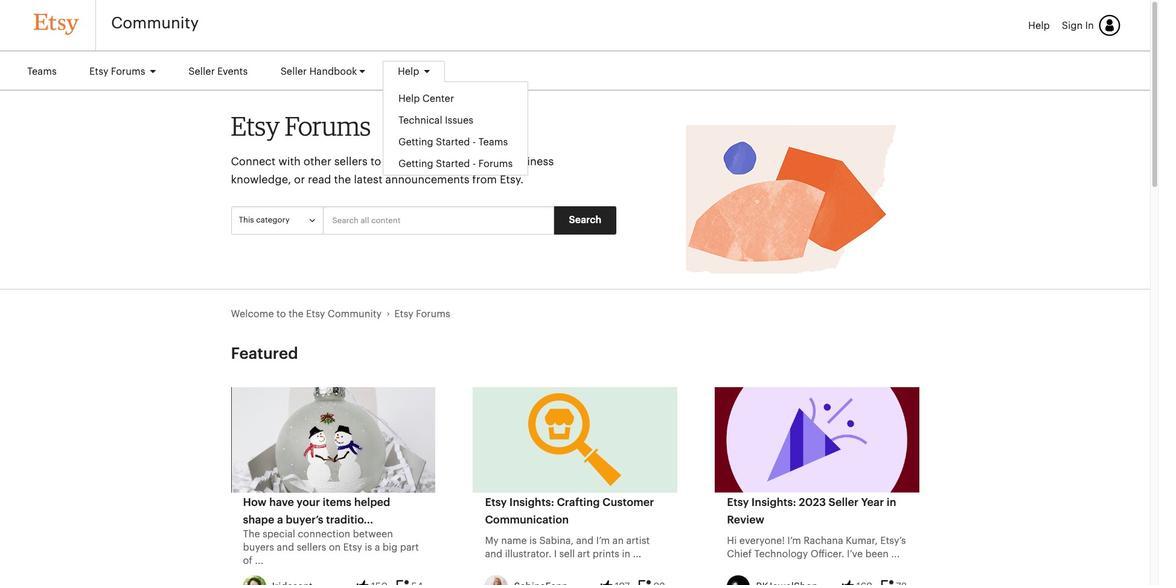 Task type: locate. For each thing, give the bounding box(es) containing it.
started for forums
[[436, 159, 470, 169]]

art
[[577, 550, 590, 559]]

help link
[[1022, 14, 1056, 37], [383, 61, 445, 82]]

1 horizontal spatial help link
[[1022, 14, 1056, 37]]

insights: for crafting
[[509, 497, 554, 508]]

sellers inside connect with other sellers to seek advice, share your business knowledge, or read the latest announcements from etsy.
[[334, 156, 368, 167]]

0 vertical spatial the
[[334, 174, 351, 185]]

2 vertical spatial etsy forums
[[394, 310, 450, 319]]

to inside connect with other sellers to seek advice, share your business knowledge, or read the latest announcements from etsy.
[[370, 156, 381, 167]]

on
[[329, 543, 341, 553]]

everyone!
[[739, 536, 785, 546]]

0 horizontal spatial insights:
[[509, 497, 554, 508]]

sellers up latest
[[334, 156, 368, 167]]

2 started from the top
[[436, 159, 470, 169]]

etsy forums
[[89, 67, 148, 77], [231, 115, 371, 141], [394, 310, 450, 319]]

1 insights: from the left
[[509, 497, 554, 508]]

crafting
[[557, 497, 600, 508]]

technical issues link
[[383, 110, 489, 132]]

of
[[243, 556, 252, 566]]

1 replies element from the left
[[397, 581, 423, 586]]

help center
[[398, 94, 454, 104]]

replies element down artist
[[639, 581, 665, 586]]

... down etsy's
[[891, 550, 900, 559]]

getting
[[398, 138, 433, 147], [398, 159, 433, 169]]

0 horizontal spatial replies element
[[397, 581, 423, 586]]

3 likes element from the left
[[842, 581, 872, 586]]

part
[[400, 543, 419, 553]]

between
[[353, 530, 393, 539]]

0 horizontal spatial seller
[[189, 67, 215, 77]]

insights: inside etsy insights: 2023 seller year in review
[[751, 497, 796, 508]]

1 horizontal spatial seller
[[280, 67, 307, 77]]

2 - from the top
[[473, 159, 476, 169]]

1 vertical spatial teams
[[478, 138, 508, 147]]

0 horizontal spatial is
[[365, 543, 372, 553]]

1 vertical spatial getting
[[398, 159, 433, 169]]

likes element down prints
[[601, 581, 630, 586]]

sellers
[[334, 156, 368, 167], [297, 543, 326, 553]]

help left sign
[[1028, 21, 1050, 31]]

0 horizontal spatial in
[[622, 550, 630, 559]]

0 vertical spatial to
[[370, 156, 381, 167]]

0 horizontal spatial your
[[297, 497, 320, 508]]

connect with other sellers to seek advice, share your business knowledge, or read the latest announcements from etsy.
[[231, 156, 554, 185]]

your inside how have your items helped shape a buyer's traditio... the special connection between buyers and sellers on etsy is a big part of ...
[[297, 497, 320, 508]]

1 vertical spatial started
[[436, 159, 470, 169]]

1 vertical spatial -
[[473, 159, 476, 169]]

... inside how have your items helped shape a buyer's traditio... the special connection between buyers and sellers on etsy is a big part of ...
[[255, 556, 263, 566]]

seller left events
[[189, 67, 215, 77]]

my
[[485, 536, 499, 546]]

1 vertical spatial etsy forums
[[231, 115, 371, 141]]

is up illustrator.
[[529, 536, 537, 546]]

in
[[887, 497, 896, 508], [622, 550, 630, 559]]

getting up announcements
[[398, 159, 433, 169]]

help up help center link
[[398, 67, 422, 77]]

replies element for how have your items helped shape a buyer's traditio...
[[397, 581, 423, 586]]

None submit
[[554, 206, 617, 235]]

seller
[[189, 67, 215, 77], [280, 67, 307, 77], [829, 497, 859, 508]]

... down artist
[[633, 550, 641, 559]]

likes element for etsy insights: crafting customer communication
[[601, 581, 630, 586]]

your up from
[[482, 156, 505, 167]]

traditio...
[[326, 515, 373, 525]]

1 vertical spatial help link
[[383, 61, 445, 82]]

1 horizontal spatial replies element
[[639, 581, 665, 586]]

your
[[482, 156, 505, 167], [297, 497, 320, 508]]

list containing welcome to the etsy community
[[231, 290, 672, 340]]

0 horizontal spatial and
[[277, 543, 294, 553]]

seller for seller handbook
[[280, 67, 307, 77]]

getting for getting started - forums
[[398, 159, 433, 169]]

- up share at the left top of the page
[[473, 138, 476, 147]]

replies element for etsy insights: 2023 seller year in review
[[882, 581, 907, 586]]

1 horizontal spatial i'm
[[787, 536, 801, 546]]

items
[[323, 497, 352, 508]]

1 horizontal spatial ...
[[633, 550, 641, 559]]

teams
[[27, 67, 57, 77], [478, 138, 508, 147]]

0 horizontal spatial a
[[277, 515, 283, 525]]

1 horizontal spatial likes element
[[601, 581, 630, 586]]

etsy inside etsy forums link
[[89, 67, 108, 77]]

buyer's
[[286, 515, 323, 525]]

replies element down part at the left
[[397, 581, 423, 586]]

1 vertical spatial your
[[297, 497, 320, 508]]

insights: inside etsy insights: crafting customer communication
[[509, 497, 554, 508]]

0 vertical spatial in
[[887, 497, 896, 508]]

help
[[1028, 21, 1050, 31], [398, 67, 422, 77], [398, 94, 420, 104]]

and
[[576, 536, 594, 546], [277, 543, 294, 553], [485, 550, 502, 559]]

replies element for etsy insights: crafting customer communication
[[639, 581, 665, 586]]

1 likes element from the left
[[357, 581, 388, 586]]

1 horizontal spatial sellers
[[334, 156, 368, 167]]

technical issues
[[398, 116, 473, 126]]

your up buyer's
[[297, 497, 320, 508]]

in down the 'an'
[[622, 550, 630, 559]]

featured heading
[[231, 345, 919, 369]]

2 insights: from the left
[[751, 497, 796, 508]]

3 replies element from the left
[[882, 581, 907, 586]]

0 vertical spatial help
[[1028, 21, 1050, 31]]

0 vertical spatial help link
[[1022, 14, 1056, 37]]

seller left year
[[829, 497, 859, 508]]

0 horizontal spatial ...
[[255, 556, 263, 566]]

likes element down "big"
[[357, 581, 388, 586]]

help link left sign
[[1022, 14, 1056, 37]]

is down between
[[365, 543, 372, 553]]

seek
[[384, 156, 408, 167]]

0 horizontal spatial community
[[111, 15, 199, 31]]

with
[[278, 156, 301, 167]]

seller events link
[[173, 61, 263, 83]]

0 vertical spatial sellers
[[334, 156, 368, 167]]

business
[[508, 156, 554, 167]]

2 getting from the top
[[398, 159, 433, 169]]

1 horizontal spatial etsy forums
[[231, 115, 371, 141]]

my name is sabina, and i'm an artist and illustrator. i sell art prints in ...
[[485, 536, 650, 559]]

1 horizontal spatial insights:
[[751, 497, 796, 508]]

in right year
[[887, 497, 896, 508]]

1 horizontal spatial in
[[887, 497, 896, 508]]

0 horizontal spatial i'm
[[596, 536, 610, 546]]

0 vertical spatial community
[[111, 15, 199, 31]]

1 getting from the top
[[398, 138, 433, 147]]

started
[[436, 138, 470, 147], [436, 159, 470, 169]]

... inside hi everyone! i'm rachana kumar, etsy's chief technology officer. i've been ...
[[891, 550, 900, 559]]

0 vertical spatial your
[[482, 156, 505, 167]]

insights: up review
[[751, 497, 796, 508]]

0 horizontal spatial likes element
[[357, 581, 388, 586]]

2 likes element from the left
[[601, 581, 630, 586]]

insights:
[[509, 497, 554, 508], [751, 497, 796, 508]]

2 horizontal spatial ...
[[891, 550, 900, 559]]

2 replies element from the left
[[639, 581, 665, 586]]

insights: for 2023
[[751, 497, 796, 508]]

0 vertical spatial getting
[[398, 138, 433, 147]]

i'm up prints
[[596, 536, 610, 546]]

1 horizontal spatial a
[[375, 543, 380, 553]]

1 vertical spatial in
[[622, 550, 630, 559]]

is
[[529, 536, 537, 546], [365, 543, 372, 553]]

2 horizontal spatial likes element
[[842, 581, 872, 586]]

your inside connect with other sellers to seek advice, share your business knowledge, or read the latest announcements from etsy.
[[482, 156, 505, 167]]

- up from
[[473, 159, 476, 169]]

sellers down the connection
[[297, 543, 326, 553]]

the
[[334, 174, 351, 185], [288, 310, 304, 319]]

etsy inside etsy insights: crafting customer communication
[[485, 497, 507, 508]]

2 horizontal spatial replies element
[[882, 581, 907, 586]]

getting for getting started - teams
[[398, 138, 433, 147]]

2 horizontal spatial seller
[[829, 497, 859, 508]]

replies element
[[397, 581, 423, 586], [639, 581, 665, 586], [882, 581, 907, 586]]

seller left handbook
[[280, 67, 307, 77]]

0 horizontal spatial teams
[[27, 67, 57, 77]]

kumar,
[[846, 536, 878, 546]]

hi
[[727, 536, 737, 546]]

-
[[473, 138, 476, 147], [473, 159, 476, 169]]

to up latest
[[370, 156, 381, 167]]

likes element down i've
[[842, 581, 872, 586]]

- for teams
[[473, 138, 476, 147]]

0 horizontal spatial the
[[288, 310, 304, 319]]

help up technical
[[398, 94, 420, 104]]

started up the getting started - forums
[[436, 138, 470, 147]]

likes element
[[357, 581, 388, 586], [601, 581, 630, 586], [842, 581, 872, 586]]

i've
[[847, 550, 863, 559]]

getting down technical
[[398, 138, 433, 147]]

Search text field
[[323, 206, 554, 235]]

etsy insights: 2023 seller year in review
[[727, 497, 896, 525]]

etsy insights: crafting customer communication element
[[473, 387, 677, 493]]

to right welcome
[[276, 310, 286, 319]]

1 horizontal spatial community
[[328, 310, 382, 319]]

list
[[231, 290, 672, 340]]

communication
[[485, 515, 569, 525]]

insights: up communication
[[509, 497, 554, 508]]

sell
[[559, 550, 575, 559]]

1 horizontal spatial teams
[[478, 138, 508, 147]]

from
[[472, 174, 497, 185]]

etsy insights: crafting customer communication link
[[485, 497, 654, 525]]

i'm up technology
[[787, 536, 801, 546]]

0 vertical spatial started
[[436, 138, 470, 147]]

... right of at the left of page
[[255, 556, 263, 566]]

1 vertical spatial sellers
[[297, 543, 326, 553]]

1 started from the top
[[436, 138, 470, 147]]

menu bar
[[12, 51, 1135, 176]]

...
[[633, 550, 641, 559], [891, 550, 900, 559], [255, 556, 263, 566]]

0 vertical spatial etsy forums
[[89, 67, 148, 77]]

advice,
[[411, 156, 448, 167]]

community
[[111, 15, 199, 31], [328, 310, 382, 319]]

2 i'm from the left
[[787, 536, 801, 546]]

sign
[[1062, 21, 1083, 31]]

replies element down the been on the right of the page
[[882, 581, 907, 586]]

0 horizontal spatial to
[[276, 310, 286, 319]]

menu bar containing teams
[[12, 51, 1135, 176]]

announcements
[[385, 174, 469, 185]]

etsy
[[89, 67, 108, 77], [231, 115, 280, 141], [306, 310, 325, 319], [394, 310, 413, 319], [485, 497, 507, 508], [727, 497, 749, 508], [343, 543, 362, 553]]

and up art
[[576, 536, 594, 546]]

the right welcome
[[288, 310, 304, 319]]

1 horizontal spatial is
[[529, 536, 537, 546]]

been
[[865, 550, 889, 559]]

likes element for how have your items helped shape a buyer's traditio...
[[357, 581, 388, 586]]

0 horizontal spatial sellers
[[297, 543, 326, 553]]

big
[[383, 543, 397, 553]]

and down my
[[485, 550, 502, 559]]

1 i'm from the left
[[596, 536, 610, 546]]

2 vertical spatial help
[[398, 94, 420, 104]]

etsy forums link
[[74, 61, 171, 83]]

0 vertical spatial -
[[473, 138, 476, 147]]

1 horizontal spatial the
[[334, 174, 351, 185]]

help link up help center link
[[383, 61, 445, 82]]

0 horizontal spatial etsy forums
[[89, 67, 148, 77]]

1 - from the top
[[473, 138, 476, 147]]

a left "big"
[[375, 543, 380, 553]]

prints
[[593, 550, 619, 559]]

1 vertical spatial help
[[398, 67, 422, 77]]

started down getting started - teams link
[[436, 159, 470, 169]]

and down special
[[277, 543, 294, 553]]

1 horizontal spatial to
[[370, 156, 381, 167]]

1 vertical spatial community
[[328, 310, 382, 319]]

likes element for etsy insights: 2023 seller year in review
[[842, 581, 872, 586]]

issues
[[445, 116, 473, 126]]

1 horizontal spatial your
[[482, 156, 505, 167]]

2 horizontal spatial etsy forums
[[394, 310, 450, 319]]

center
[[422, 94, 454, 104]]

to
[[370, 156, 381, 167], [276, 310, 286, 319]]

a up special
[[277, 515, 283, 525]]

a
[[277, 515, 283, 525], [375, 543, 380, 553]]

sign in link
[[1056, 14, 1127, 37]]

community link
[[111, 15, 199, 31]]

the right read
[[334, 174, 351, 185]]



Task type: vqa. For each thing, say whether or not it's contained in the screenshot.
"members,"
no



Task type: describe. For each thing, give the bounding box(es) containing it.
i'm inside my name is sabina, and i'm an artist and illustrator. i sell art prints in ...
[[596, 536, 610, 546]]

seller events
[[189, 67, 248, 77]]

getting started - forums
[[398, 159, 513, 169]]

helped
[[354, 497, 390, 508]]

rachana
[[804, 536, 843, 546]]

teams link
[[12, 61, 72, 83]]

seller inside etsy insights: 2023 seller year in review
[[829, 497, 859, 508]]

0 vertical spatial a
[[277, 515, 283, 525]]

etsy inside how have your items helped shape a buyer's traditio... the special connection between buyers and sellers on etsy is a big part of ...
[[343, 543, 362, 553]]

2023
[[799, 497, 826, 508]]

welcome to the etsy community
[[231, 310, 382, 319]]

events
[[217, 67, 248, 77]]

the inside connect with other sellers to seek advice, share your business knowledge, or read the latest announcements from etsy.
[[334, 174, 351, 185]]

in
[[1085, 21, 1094, 31]]

the
[[243, 530, 260, 539]]

in inside etsy insights: 2023 seller year in review
[[887, 497, 896, 508]]

technology
[[754, 550, 808, 559]]

officer.
[[811, 550, 844, 559]]

getting started - forums link
[[383, 153, 528, 175]]

seller handbook
[[280, 67, 357, 77]]

chief
[[727, 550, 752, 559]]

illustrator.
[[505, 550, 551, 559]]

connect
[[231, 156, 276, 167]]

knowledge,
[[231, 174, 291, 185]]

hi everyone! i'm rachana kumar, etsy's chief technology officer. i've been ...
[[727, 536, 906, 559]]

technical
[[398, 116, 442, 126]]

- for forums
[[473, 159, 476, 169]]

sabina,
[[539, 536, 574, 546]]

etsy insights: 2023 seller year in review link
[[727, 497, 896, 525]]

etsy forums image
[[664, 108, 905, 289]]

and inside how have your items helped shape a buyer's traditio... the special connection between buyers and sellers on etsy is a big part of ...
[[277, 543, 294, 553]]

getting started - teams link
[[383, 132, 523, 153]]

latest
[[354, 174, 382, 185]]

customer
[[603, 497, 654, 508]]

etsy insights: crafting customer communication
[[485, 497, 654, 525]]

is inside my name is sabina, and i'm an artist and illustrator. i sell art prints in ...
[[529, 536, 537, 546]]

... inside my name is sabina, and i'm an artist and illustrator. i sell art prints in ...
[[633, 550, 641, 559]]

connection
[[298, 530, 350, 539]]

started for teams
[[436, 138, 470, 147]]

i
[[554, 550, 557, 559]]

is inside how have your items helped shape a buyer's traditio... the special connection between buyers and sellers on etsy is a big part of ...
[[365, 543, 372, 553]]

buyers
[[243, 543, 274, 553]]

seller handbook link
[[265, 61, 380, 83]]

1 vertical spatial to
[[276, 310, 286, 319]]

etsy insights: 2023 seller year in review element
[[715, 387, 919, 493]]

getting started - teams
[[398, 138, 508, 147]]

help center link
[[383, 88, 469, 110]]

sellers inside how have your items helped shape a buyer's traditio... the special connection between buyers and sellers on etsy is a big part of ...
[[297, 543, 326, 553]]

etsy.
[[500, 174, 524, 185]]

sign in
[[1062, 21, 1094, 31]]

0 vertical spatial teams
[[27, 67, 57, 77]]

other
[[304, 156, 331, 167]]

welcome to the etsy community link
[[231, 310, 382, 319]]

1 horizontal spatial and
[[485, 550, 502, 559]]

etsy's
[[880, 536, 906, 546]]

1 vertical spatial a
[[375, 543, 380, 553]]

0 horizontal spatial help link
[[383, 61, 445, 82]]

handbook
[[309, 67, 357, 77]]

in inside my name is sabina, and i'm an artist and illustrator. i sell art prints in ...
[[622, 550, 630, 559]]

2 horizontal spatial and
[[576, 536, 594, 546]]

etsy inside etsy insights: 2023 seller year in review
[[727, 497, 749, 508]]

or
[[294, 174, 305, 185]]

how
[[243, 497, 267, 508]]

have
[[269, 497, 294, 508]]

how have your items helped shape a buyer's traditio... the special connection between buyers and sellers on etsy is a big part of ...
[[243, 497, 419, 566]]

how have your items helped shape a buyer's traditio... link
[[243, 497, 390, 525]]

name
[[501, 536, 527, 546]]

an
[[612, 536, 624, 546]]

review
[[727, 515, 764, 525]]

shape
[[243, 515, 274, 525]]

year
[[861, 497, 884, 508]]

artist
[[626, 536, 650, 546]]

welcome
[[231, 310, 274, 319]]

how have your items helped shape a buyer's traditions? element
[[231, 387, 435, 493]]

1 vertical spatial the
[[288, 310, 304, 319]]

featured
[[231, 346, 298, 362]]

i'm inside hi everyone! i'm rachana kumar, etsy's chief technology officer. i've been ...
[[787, 536, 801, 546]]

share
[[451, 156, 479, 167]]

special
[[263, 530, 295, 539]]

read
[[308, 174, 331, 185]]

seller for seller events
[[189, 67, 215, 77]]



